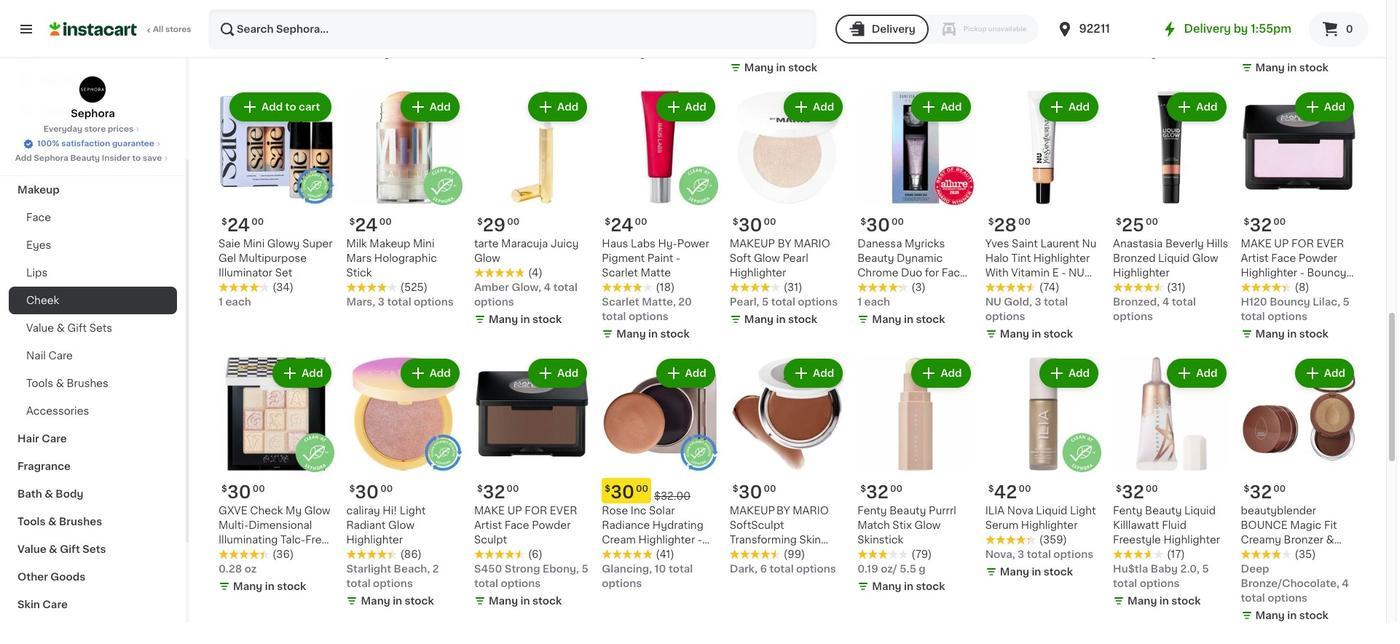 Task type: vqa. For each thing, say whether or not it's contained in the screenshot.
LIGHT, in (64) Light, 5 total options
yes



Task type: describe. For each thing, give the bounding box(es) containing it.
options inside bronzed, 4 total options
[[1113, 312, 1153, 322]]

1 value & gift sets link from the top
[[9, 315, 177, 342]]

holiday
[[17, 157, 58, 168]]

makeup
[[730, 239, 775, 249]]

care for skin care
[[42, 600, 68, 610]]

haus labs hy-power pigment paint - scarlet matte
[[602, 239, 709, 278]]

options inside (64) light, 5 total options
[[1182, 30, 1222, 41]]

(31) for 25
[[1167, 283, 1186, 293]]

guarantee
[[112, 140, 154, 148]]

options inside the deep bronze/chocolate, 4 total options
[[1268, 593, 1308, 604]]

4 for 29
[[544, 283, 551, 293]]

add for make up for ever artist face powder sculpt
[[557, 369, 579, 379]]

dark
[[788, 550, 812, 560]]

options down (359)
[[1054, 550, 1094, 560]]

mean money/hu$tla baby, 9 total options
[[985, 30, 1094, 55]]

money/hu$tla
[[1017, 30, 1093, 41]]

gold
[[985, 283, 1010, 293]]

glow inside gxve check my glow multi-dimensional illuminating talc-free highlighter - platinum cowgirl - illuminating pink champagne
[[304, 506, 330, 516]]

fenty beauty purrrl match stix glow skinstick
[[858, 506, 956, 545]]

& right bath
[[45, 490, 53, 500]]

32 for make up for ever artist face powder highlighter - bouncy lilac
[[1250, 217, 1272, 234]]

(17)
[[1167, 550, 1185, 560]]

total inside h120 bouncy lilac, 5 total options
[[1241, 312, 1265, 322]]

maracuja
[[501, 239, 548, 249]]

(34)
[[272, 283, 294, 293]]

fenty for fenty beauty purrrl match stix glow skinstick
[[858, 506, 887, 516]]

makeup inside "link"
[[17, 185, 60, 195]]

00 for caliray hi! light radiant glow highlighter
[[380, 485, 393, 494]]

artist for highlighter
[[1241, 254, 1269, 264]]

24 for haus
[[611, 217, 633, 234]]

by
[[1234, 23, 1248, 34]]

many in stock inside button
[[361, 48, 434, 58]]

sculpt
[[474, 535, 507, 545]]

add button for milk makeup mini mars holographic stick
[[402, 94, 458, 120]]

add for beautyblender bounce magic fit creamy bronzer & highlighter duo - deep bronze & chocolate
[[1324, 369, 1345, 379]]

add button for fenty beauty liquid killlawatt fluid freestyle highlighter
[[1169, 361, 1225, 387]]

3 right the nova,
[[1018, 550, 1024, 560]]

add to cart button
[[231, 94, 330, 120]]

light, for 5
[[1113, 30, 1143, 41]]

ready
[[92, 157, 125, 168]]

92211 button
[[1056, 9, 1143, 50]]

total inside glancing, 10 total options
[[669, 564, 693, 575]]

serum
[[985, 521, 1019, 531]]

total inside luminous light, 8 total options
[[474, 45, 498, 55]]

nail
[[26, 351, 46, 361]]

bath & body link
[[9, 481, 177, 508]]

all stores link
[[50, 9, 192, 50]]

- inside haus labs hy-power pigment paint - scarlet matte
[[676, 254, 681, 264]]

0 vertical spatial tools
[[26, 379, 53, 389]]

$ for fenty beauty liquid killlawatt fluid freestyle highlighter
[[1116, 485, 1122, 494]]

1 tools & brushes link from the top
[[9, 370, 177, 398]]

deep inside the deep bronze/chocolate, 4 total options
[[1241, 564, 1269, 575]]

options inside glancing, 10 total options
[[602, 579, 642, 589]]

total inside (64) light, 5 total options
[[1155, 30, 1179, 41]]

pink
[[219, 579, 240, 589]]

10
[[655, 564, 666, 575]]

$ for make up for ever artist face powder sculpt
[[477, 485, 483, 494]]

$32.00
[[654, 491, 691, 502]]

nova, 3 total options
[[985, 550, 1094, 560]]

beach, for south
[[891, 16, 927, 26]]

- inside make up for ever artist face powder highlighter - bouncy lilac
[[1300, 268, 1305, 278]]

south
[[858, 16, 889, 26]]

lips link
[[9, 259, 177, 287]]

- inside yves saint laurent nu halo tint highlighter with vitamin e - nu gold
[[1062, 268, 1066, 278]]

& down bath & body
[[48, 517, 57, 527]]

lilac,
[[1313, 297, 1340, 308]]

00 inside $ 30 00 $32.00 rose inc solar radiance hydrating cream highlighter - glancing
[[636, 485, 648, 494]]

mario inside makeup by mario softsculpt transforming skin enhancer - dark
[[793, 506, 829, 516]]

$ 24 00 for haus
[[605, 217, 647, 234]]

e
[[1052, 268, 1059, 278]]

bronzed,
[[1113, 297, 1160, 308]]

options inside south beach, 3 total options
[[858, 30, 898, 41]]

$ 32 00 for fenty beauty liquid killlawatt fluid freestyle highlighter
[[1116, 484, 1158, 501]]

$ for anastasia beverly hills bronzed liquid glow highlighter
[[1116, 218, 1122, 227]]

& down (35)
[[1310, 564, 1318, 575]]

5 inside s450 strong ebony, 5 total options
[[582, 564, 588, 575]]

highlighter inside yves saint laurent nu halo tint highlighter with vitamin e - nu gold
[[1033, 254, 1090, 264]]

radiant
[[346, 521, 386, 531]]

$ 30 00 for makeup by
[[733, 484, 776, 501]]

hu$tla baby 2.0, 5 total options
[[1113, 564, 1209, 589]]

00 for anastasia beverly hills bronzed liquid glow highlighter
[[1146, 218, 1158, 227]]

& up other goods on the bottom left of the page
[[49, 545, 57, 555]]

face inside danessa myricks beauty dynamic chrome duo for face & eyes
[[942, 268, 966, 278]]

inc
[[631, 506, 646, 516]]

gel
[[219, 254, 236, 264]]

32 for fenty beauty purrrl match stix glow skinstick
[[866, 484, 889, 501]]

28
[[994, 217, 1017, 234]]

24 for milk
[[355, 217, 378, 234]]

all
[[153, 25, 163, 34]]

nu inside nu gold, 3 total options
[[985, 297, 1002, 308]]

care for nail care
[[48, 351, 73, 361]]

baby
[[1151, 564, 1178, 575]]

gold,
[[1004, 297, 1032, 308]]

value for first "value & gift sets" link
[[26, 323, 54, 334]]

chocolate
[[1241, 579, 1294, 589]]

add for gxve check my glow multi-dimensional illuminating talc-free highlighter - platinum cowgirl - illuminating pink champagne
[[302, 369, 323, 379]]

$ 24 00 for milk
[[349, 217, 392, 234]]

$ for tarte maracuja juicy glow
[[477, 218, 483, 227]]

mean
[[985, 30, 1015, 41]]

total inside sinamon, 13 total options
[[795, 30, 819, 41]]

amber
[[474, 283, 509, 293]]

deep inside beautyblender bounce magic fit creamy bronzer & highlighter duo - deep bronze & chocolate
[[1241, 564, 1269, 575]]

skin care link
[[9, 592, 177, 619]]

instacart logo image
[[50, 20, 137, 38]]

deep bronze/chocolate, 4 total options
[[1241, 564, 1349, 604]]

anastasia
[[1113, 239, 1163, 249]]

0 vertical spatial brushes
[[67, 379, 109, 389]]

other
[[17, 573, 48, 583]]

value & gift sets for first "value & gift sets" link
[[26, 323, 112, 334]]

& down the fit
[[1326, 535, 1334, 545]]

add for haus labs hy-power pigment paint - scarlet matte
[[685, 102, 706, 112]]

danessa myricks beauty dynamic chrome duo for face & eyes
[[858, 239, 966, 293]]

1 for 30
[[858, 297, 862, 308]]

myricks
[[905, 239, 945, 249]]

to inside add sephora beauty insider to save link
[[132, 154, 141, 162]]

add for tarte maracuja juicy glow
[[557, 102, 579, 112]]

$ 28 00
[[988, 217, 1031, 234]]

face down holiday
[[26, 213, 51, 223]]

bronze
[[1271, 564, 1307, 575]]

options inside amber glow, 4 total options
[[474, 297, 514, 308]]

highlighter inside ilia nova liquid light serum highlighter
[[1021, 521, 1078, 531]]

total inside nu gold, 3 total options
[[1044, 297, 1068, 308]]

h120 bouncy lilac, 5 total options
[[1241, 297, 1350, 322]]

add button for beautyblender bounce magic fit creamy bronzer & highlighter duo - deep bronze & chocolate
[[1296, 361, 1353, 387]]

gift for 1st "value & gift sets" link from the bottom of the page
[[60, 545, 80, 555]]

options inside champagne glow, 2 total options
[[1268, 45, 1308, 55]]

4 for 32
[[1342, 579, 1349, 589]]

dark,
[[730, 564, 758, 575]]

32 for fenty beauty liquid killlawatt fluid freestyle highlighter
[[1122, 484, 1144, 501]]

add button for tarte maracuja juicy glow
[[530, 94, 586, 120]]

$ inside $ 30 00 $32.00 rose inc solar radiance hydrating cream highlighter - glancing
[[605, 485, 611, 494]]

eyes inside danessa myricks beauty dynamic chrome duo for face & eyes
[[868, 283, 893, 293]]

$ 32 00 for make up for ever artist face powder sculpt
[[477, 484, 519, 501]]

party
[[61, 157, 89, 168]]

5 inside (64) light, 5 total options
[[1146, 30, 1152, 41]]

mini inside "milk makeup mini mars holographic stick"
[[413, 239, 435, 249]]

- right oz
[[260, 564, 265, 575]]

to inside add to cart button
[[285, 102, 296, 112]]

highlighter inside makeup by mario soft glow pearl highlighter
[[730, 268, 786, 278]]

$ 32 00 for fenty beauty purrrl match stix glow skinstick
[[860, 484, 903, 501]]

30 for gxve
[[227, 484, 251, 501]]

highlighter inside gxve check my glow multi-dimensional illuminating talc-free highlighter - platinum cowgirl - illuminating pink champagne
[[219, 550, 275, 560]]

amber glow, 4 total options
[[474, 283, 578, 308]]

bronzed
[[1113, 254, 1156, 264]]

mini inside saie mini glowy super gel multipurpose illuminator set
[[243, 239, 265, 249]]

options inside scarlet matte, 20 total options
[[629, 312, 669, 322]]

light inside ilia nova liquid light serum highlighter
[[1070, 506, 1096, 516]]

total inside the deep bronze/chocolate, 4 total options
[[1241, 593, 1265, 604]]

0 vertical spatial sephora
[[71, 109, 115, 119]]

nail care
[[26, 351, 73, 361]]

gift for first "value & gift sets" link
[[67, 323, 87, 334]]

add button for makeup by mario soft glow pearl highlighter
[[785, 94, 842, 120]]

29
[[483, 217, 506, 234]]

saint
[[1012, 239, 1038, 249]]

5 right pearl,
[[762, 297, 769, 308]]

many inside button
[[361, 48, 390, 58]]

92211
[[1079, 23, 1110, 34]]

$ for ilia nova liquid light serum highlighter
[[988, 485, 994, 494]]

(8)
[[1295, 283, 1309, 293]]

(64)
[[1167, 16, 1188, 26]]

nu inside yves saint laurent nu halo tint highlighter with vitamin e - nu gold
[[1069, 268, 1085, 278]]

up for highlighter
[[1274, 239, 1289, 249]]

beauty inside fenty beauty liquid killlawatt fluid freestyle highlighter
[[1145, 506, 1182, 516]]

freestyle
[[1113, 535, 1161, 545]]

00 for tarte maracuja juicy glow
[[507, 218, 519, 227]]

face inside make up for ever artist face powder highlighter - bouncy lilac
[[1271, 254, 1296, 264]]

highlighter inside beautyblender bounce magic fit creamy bronzer & highlighter duo - deep bronze & chocolate
[[1241, 550, 1297, 560]]

hair
[[17, 434, 39, 444]]

options down (525)
[[414, 297, 454, 308]]

make for make up for ever artist face powder highlighter - bouncy lilac
[[1241, 239, 1272, 249]]

multipurpose
[[239, 254, 307, 264]]

solar
[[649, 506, 675, 516]]

power
[[677, 239, 709, 249]]

delivery for delivery by 1:55pm
[[1184, 23, 1231, 34]]

options inside sinamon, 13 total options
[[730, 45, 770, 55]]

baby,
[[985, 45, 1015, 55]]

glow inside anastasia beverly hills bronzed liquid glow highlighter
[[1192, 254, 1218, 264]]

caliray hi! light radiant glow highlighter
[[346, 506, 426, 545]]

duo inside beautyblender bounce magic fit creamy bronzer & highlighter duo - deep bronze & chocolate
[[1300, 550, 1321, 560]]

laurent
[[1041, 239, 1080, 249]]

total inside south beach, 3 total options
[[939, 16, 963, 26]]

00 for makeup by mario softsculpt transforming skin enhancer - dark
[[764, 485, 776, 494]]

00 for yves saint laurent nu halo tint highlighter with vitamin e - nu gold
[[1018, 218, 1031, 227]]

00 for saie mini glowy super gel multipurpose illuminator set
[[251, 218, 264, 227]]

add button for makeup by mario softsculpt transforming skin enhancer - dark
[[785, 361, 842, 387]]

$ 30 00 for danessa
[[860, 217, 904, 234]]

vitamin
[[1011, 268, 1050, 278]]

0.19 oz/ 5.5 g
[[858, 564, 926, 575]]

highlighter inside $ 30 00 $32.00 rose inc solar radiance hydrating cream highlighter - glancing
[[639, 535, 695, 545]]

30 inside $ 30 00 $32.00 rose inc solar radiance hydrating cream highlighter - glancing
[[611, 484, 635, 501]]

$ for haus labs hy-power pigment paint - scarlet matte
[[605, 218, 611, 227]]

glow inside fenty beauty purrrl match stix glow skinstick
[[915, 521, 941, 531]]

sets for 1st "value & gift sets" link from the bottom of the page
[[83, 545, 106, 555]]

1 vertical spatial skin
[[17, 600, 40, 610]]

sinamon, 13 total options
[[730, 30, 819, 55]]

3 right mars, at left
[[378, 297, 385, 308]]

$30.00 original price: $32.00 element
[[602, 478, 718, 504]]

1:55pm
[[1251, 23, 1292, 34]]

beach, for starlight
[[394, 564, 430, 575]]

everyday store prices
[[44, 125, 134, 133]]

- inside makeup by mario softsculpt transforming skin enhancer - dark
[[781, 550, 785, 560]]

$ for caliray hi! light radiant glow highlighter
[[349, 485, 355, 494]]

sets for first "value & gift sets" link
[[89, 323, 112, 334]]

each for 24
[[225, 297, 251, 308]]

& up accessories
[[56, 379, 64, 389]]

add for caliray hi! light radiant glow highlighter
[[430, 369, 451, 379]]

softsculpt
[[730, 521, 784, 531]]

nail care link
[[9, 342, 177, 370]]

face inside make up for ever artist face powder sculpt
[[505, 521, 529, 531]]

nova,
[[985, 550, 1015, 560]]

store
[[84, 125, 106, 133]]

add for make up for ever artist face powder highlighter - bouncy lilac
[[1324, 102, 1345, 112]]

30 for makeup by
[[738, 484, 762, 501]]

1 vertical spatial tools
[[17, 517, 46, 527]]

duo inside danessa myricks beauty dynamic chrome duo for face & eyes
[[901, 268, 922, 278]]

$ 30 00 for gxve
[[221, 484, 265, 501]]

0
[[1346, 24, 1353, 34]]

fenty for fenty beauty liquid killlawatt fluid freestyle highlighter
[[1113, 506, 1143, 516]]

options down dark
[[796, 564, 836, 575]]

8
[[561, 30, 568, 41]]

product group containing 25
[[1113, 89, 1229, 324]]

value for 1st "value & gift sets" link from the bottom of the page
[[17, 545, 46, 555]]

sephora link
[[71, 76, 115, 121]]

makeup inside "milk makeup mini mars holographic stick"
[[370, 239, 410, 249]]

champagne inside gxve check my glow multi-dimensional illuminating talc-free highlighter - platinum cowgirl - illuminating pink champagne
[[243, 579, 305, 589]]

0 vertical spatial tools & brushes
[[26, 379, 109, 389]]

3 inside south beach, 3 total options
[[930, 16, 937, 26]]

free
[[305, 535, 328, 545]]

glow inside the caliray hi! light radiant glow highlighter
[[388, 521, 414, 531]]

gxve
[[219, 506, 247, 516]]

total inside starlight beach, 2 total options
[[346, 579, 371, 589]]

& up nail care
[[57, 323, 65, 334]]

glow, for 2
[[1308, 30, 1337, 41]]

(31) for 30
[[784, 283, 802, 293]]

glow inside "tarte maracuja juicy glow"
[[474, 254, 500, 264]]

1 vertical spatial illuminating
[[267, 564, 327, 575]]

highlighter inside make up for ever artist face powder highlighter - bouncy lilac
[[1241, 268, 1297, 278]]

add for fenty beauty liquid killlawatt fluid freestyle highlighter
[[1196, 369, 1218, 379]]

scarlet inside scarlet matte, 20 total options
[[602, 297, 639, 308]]

options down pearl
[[798, 297, 838, 308]]

add button for caliray hi! light radiant glow highlighter
[[402, 361, 458, 387]]

add for rose inc solar radiance hydrating cream highlighter - glancing
[[685, 369, 706, 379]]

add for milk makeup mini mars holographic stick
[[430, 102, 451, 112]]

$ for beautyblender bounce magic fit creamy bronzer & highlighter duo - deep bronze & chocolate
[[1244, 485, 1250, 494]]

Search field
[[210, 10, 815, 48]]

total inside s450 strong ebony, 5 total options
[[474, 579, 498, 589]]

options inside hu$tla baby 2.0, 5 total options
[[1140, 579, 1180, 589]]

pearl,
[[730, 297, 759, 308]]

options inside mean money/hu$tla baby, 9 total options
[[1054, 45, 1094, 55]]

(525)
[[400, 283, 428, 293]]

paint
[[647, 254, 673, 264]]

gxve check my glow multi-dimensional illuminating talc-free highlighter - platinum cowgirl - illuminating pink champagne
[[219, 506, 330, 589]]

100% satisfaction guarantee button
[[23, 135, 163, 150]]

0 horizontal spatial eyes
[[26, 240, 51, 251]]

add button for fenty beauty purrrl match stix glow skinstick
[[913, 361, 969, 387]]

(73)
[[272, 1, 293, 11]]

haus
[[602, 239, 628, 249]]



Task type: locate. For each thing, give the bounding box(es) containing it.
liquid inside anastasia beverly hills bronzed liquid glow highlighter
[[1158, 254, 1190, 264]]

1 vertical spatial champagne
[[243, 579, 305, 589]]

hills
[[1207, 239, 1228, 249]]

options inside luminous light, 8 total options
[[501, 45, 541, 55]]

0 horizontal spatial 1
[[219, 297, 223, 308]]

0 horizontal spatial duo
[[901, 268, 922, 278]]

dynamic
[[897, 254, 943, 264]]

(3)
[[911, 283, 926, 293]]

illuminating down platinum
[[267, 564, 327, 575]]

30 up gxve
[[227, 484, 251, 501]]

0 horizontal spatial to
[[132, 154, 141, 162]]

00 up the check
[[253, 485, 265, 494]]

tools down nail
[[26, 379, 53, 389]]

total inside scarlet matte, 20 total options
[[602, 312, 626, 322]]

powder for (6)
[[532, 521, 571, 531]]

options down sinamon, on the top right of the page
[[730, 45, 770, 55]]

0 horizontal spatial nu
[[985, 297, 1002, 308]]

scarlet inside haus labs hy-power pigment paint - scarlet matte
[[602, 268, 638, 278]]

options down amber
[[474, 297, 514, 308]]

0 vertical spatial tools & brushes link
[[9, 370, 177, 398]]

care right hair
[[42, 434, 67, 444]]

4 inside bronzed, 4 total options
[[1162, 297, 1169, 308]]

1 horizontal spatial (6)
[[1295, 16, 1309, 26]]

glowy
[[267, 239, 300, 249]]

gift up "goods" in the bottom left of the page
[[60, 545, 80, 555]]

00 for make up for ever artist face powder highlighter - bouncy lilac
[[1274, 218, 1286, 227]]

2 each from the left
[[864, 297, 890, 308]]

- up "(8)"
[[1300, 268, 1305, 278]]

1 vertical spatial brushes
[[59, 517, 102, 527]]

hair care
[[17, 434, 67, 444]]

highlighter inside anastasia beverly hills bronzed liquid glow highlighter
[[1113, 268, 1170, 278]]

2 1 from the left
[[858, 297, 862, 308]]

00 up stix
[[890, 485, 903, 494]]

1 1 each from the left
[[219, 297, 251, 308]]

artist
[[1241, 254, 1269, 264], [474, 521, 502, 531]]

s450
[[474, 564, 502, 575]]

32 for make up for ever artist face powder sculpt
[[483, 484, 505, 501]]

highlighter up (41)
[[639, 535, 695, 545]]

glow right my
[[304, 506, 330, 516]]

0 horizontal spatial 4
[[544, 283, 551, 293]]

2 fenty from the left
[[1113, 506, 1143, 516]]

1 mini from the left
[[243, 239, 265, 249]]

00 right 25
[[1146, 218, 1158, 227]]

platinum
[[285, 550, 330, 560]]

$ for makeup by mario softsculpt transforming skin enhancer - dark
[[733, 485, 738, 494]]

add button for yves saint laurent nu halo tint highlighter with vitamin e - nu gold
[[1041, 94, 1097, 120]]

$ 30 00 up danessa
[[860, 217, 904, 234]]

each
[[225, 297, 251, 308], [864, 297, 890, 308]]

1 horizontal spatial makeup
[[370, 239, 410, 249]]

care inside 'link'
[[42, 434, 67, 444]]

(31) inside product group
[[1167, 283, 1186, 293]]

(36)
[[272, 550, 294, 560]]

highlighter inside the caliray hi! light radiant glow highlighter
[[346, 535, 403, 545]]

add for anastasia beverly hills bronzed liquid glow highlighter
[[1196, 102, 1218, 112]]

0 vertical spatial illuminating
[[219, 535, 278, 545]]

$ 30 00 $32.00 rose inc solar radiance hydrating cream highlighter - glancing
[[602, 484, 704, 560]]

brushes up accessories "link"
[[67, 379, 109, 389]]

0 horizontal spatial light
[[400, 506, 426, 516]]

skin inside makeup by mario softsculpt transforming skin enhancer - dark
[[800, 535, 821, 545]]

liquid up (359)
[[1036, 506, 1067, 516]]

sephora logo image
[[79, 76, 107, 103]]

0 horizontal spatial make
[[474, 506, 505, 516]]

duo up (3)
[[901, 268, 922, 278]]

add for makeup by mario softsculpt transforming skin enhancer - dark
[[813, 369, 834, 379]]

product group
[[219, 89, 335, 310], [346, 89, 462, 310], [474, 89, 590, 330], [602, 89, 718, 345], [730, 89, 846, 330], [858, 89, 974, 330], [985, 89, 1101, 345], [1113, 89, 1229, 324], [1241, 89, 1357, 345], [219, 356, 335, 597], [346, 356, 462, 612], [474, 356, 590, 612], [602, 356, 718, 591], [730, 356, 846, 577], [858, 356, 974, 597], [985, 356, 1101, 583], [1113, 356, 1229, 612], [1241, 356, 1357, 623]]

bronzer
[[1284, 535, 1324, 545]]

$ 32 00 for beautyblender bounce magic fit creamy bronzer & highlighter duo - deep bronze & chocolate
[[1244, 484, 1286, 501]]

1 vertical spatial scarlet
[[602, 297, 639, 308]]

sets down cheek link
[[89, 323, 112, 334]]

$ for yves saint laurent nu halo tint highlighter with vitamin e - nu gold
[[988, 218, 994, 227]]

(725)
[[1039, 16, 1066, 26]]

beach, inside south beach, 3 total options
[[891, 16, 927, 26]]

add button for gxve check my glow multi-dimensional illuminating talc-free highlighter - platinum cowgirl - illuminating pink champagne
[[274, 361, 330, 387]]

0 vertical spatial beach,
[[891, 16, 927, 26]]

add button for haus labs hy-power pigment paint - scarlet matte
[[657, 94, 714, 120]]

up inside make up for ever artist face powder highlighter - bouncy lilac
[[1274, 239, 1289, 249]]

to down guarantee
[[132, 154, 141, 162]]

0 vertical spatial (6)
[[1295, 16, 1309, 26]]

highlighter up oz
[[219, 550, 275, 560]]

product group containing 29
[[474, 89, 590, 330]]

1 vertical spatial mario
[[793, 506, 829, 516]]

eyes up lips at the top
[[26, 240, 51, 251]]

0 horizontal spatial up
[[507, 506, 522, 516]]

light, for 8
[[528, 30, 558, 41]]

beauty inside danessa myricks beauty dynamic chrome duo for face & eyes
[[858, 254, 894, 264]]

00 up multipurpose
[[251, 218, 264, 227]]

0 horizontal spatial sephora
[[34, 154, 68, 162]]

1 vertical spatial (6)
[[528, 550, 543, 560]]

champagne glow, 2 total options
[[1241, 30, 1346, 55]]

0 vertical spatial make
[[1241, 239, 1272, 249]]

other goods
[[17, 573, 85, 583]]

make for make up for ever artist face powder sculpt
[[474, 506, 505, 516]]

$ up caliray at the bottom left of page
[[349, 485, 355, 494]]

30 for danessa
[[866, 217, 890, 234]]

00 up labs on the top of page
[[635, 218, 647, 227]]

h120 bouncy
[[1241, 297, 1310, 308]]

$ 32 00 up make up for ever artist face powder highlighter - bouncy lilac
[[1244, 217, 1286, 234]]

(359)
[[1039, 535, 1067, 545]]

1 vertical spatial beach,
[[394, 564, 430, 575]]

dark, 6 total options
[[730, 564, 836, 575]]

1 light from the left
[[400, 506, 426, 516]]

4 down "tarte maracuja juicy glow" on the left
[[544, 283, 551, 293]]

1 horizontal spatial 4
[[1162, 297, 1169, 308]]

5 inside hu$tla baby 2.0, 5 total options
[[1202, 564, 1209, 575]]

9
[[1018, 45, 1025, 55]]

up inside make up for ever artist face powder sculpt
[[507, 506, 522, 516]]

1 vertical spatial value & gift sets
[[17, 545, 106, 555]]

2 tools & brushes link from the top
[[9, 508, 177, 536]]

30 up makeup by
[[738, 484, 762, 501]]

2 value & gift sets link from the top
[[9, 536, 177, 564]]

pearl
[[783, 254, 808, 264]]

32 up match
[[866, 484, 889, 501]]

1 each from the left
[[225, 297, 251, 308]]

care down other goods on the bottom left of the page
[[42, 600, 68, 610]]

ever for make up for ever artist face powder sculpt
[[550, 506, 577, 516]]

up up h120 bouncy
[[1274, 239, 1289, 249]]

value & gift sets link up nail care
[[9, 315, 177, 342]]

00 for ilia nova liquid light serum highlighter
[[1019, 485, 1031, 494]]

add button for make up for ever artist face powder highlighter - bouncy lilac
[[1296, 94, 1353, 120]]

2 horizontal spatial $ 24 00
[[605, 217, 647, 234]]

radiance
[[602, 521, 650, 531]]

powder inside make up for ever artist face powder highlighter - bouncy lilac
[[1299, 254, 1338, 264]]

0 horizontal spatial makeup
[[17, 185, 60, 195]]

24 up saie
[[227, 217, 250, 234]]

0 horizontal spatial fenty
[[858, 506, 887, 516]]

0 horizontal spatial ever
[[550, 506, 577, 516]]

$ inside $ 28 00
[[988, 218, 994, 227]]

ever for make up for ever artist face powder highlighter - bouncy lilac
[[1317, 239, 1344, 249]]

(31) up pearl, 5 total options
[[784, 283, 802, 293]]

5 inside h120 bouncy lilac, 5 total options
[[1343, 297, 1350, 308]]

value & gift sets link up "goods" in the bottom left of the page
[[9, 536, 177, 564]]

face up sculpt
[[505, 521, 529, 531]]

add button for ilia nova liquid light serum highlighter
[[1041, 361, 1097, 387]]

$ 30 00 for makeup
[[733, 217, 776, 234]]

1 horizontal spatial $ 24 00
[[349, 217, 392, 234]]

mario
[[794, 239, 830, 249], [793, 506, 829, 516]]

$ up makeup by
[[733, 485, 738, 494]]

0 vertical spatial to
[[285, 102, 296, 112]]

ever inside make up for ever artist face powder sculpt
[[550, 506, 577, 516]]

save
[[143, 154, 162, 162]]

delivery inside button
[[872, 24, 916, 34]]

hi!
[[383, 506, 397, 516]]

delivery
[[1184, 23, 1231, 34], [872, 24, 916, 34]]

insider
[[102, 154, 130, 162]]

1 vertical spatial ever
[[550, 506, 577, 516]]

1 vertical spatial eyes
[[868, 283, 893, 293]]

beach, right "south"
[[891, 16, 927, 26]]

1 horizontal spatial glow,
[[1308, 30, 1337, 41]]

light,
[[1113, 30, 1143, 41], [528, 30, 558, 41]]

0 vertical spatial ever
[[1317, 239, 1344, 249]]

fenty up match
[[858, 506, 887, 516]]

tools & brushes down bath & body
[[17, 517, 102, 527]]

glow, inside amber glow, 4 total options
[[512, 283, 541, 293]]

service type group
[[835, 15, 1038, 44]]

3 inside nu gold, 3 total options
[[1035, 297, 1041, 308]]

1 horizontal spatial fenty
[[1113, 506, 1143, 516]]

liquid for 32
[[1184, 506, 1216, 516]]

$ 32 00 up make up for ever artist face powder sculpt
[[477, 484, 519, 501]]

1 horizontal spatial light
[[1070, 506, 1096, 516]]

1 24 from the left
[[227, 217, 250, 234]]

$ 24 00 for saie
[[221, 217, 264, 234]]

2 vertical spatial care
[[42, 600, 68, 610]]

1 horizontal spatial mini
[[413, 239, 435, 249]]

1 vertical spatial value & gift sets link
[[9, 536, 177, 564]]

glow down hills
[[1192, 254, 1218, 264]]

00 right '29'
[[507, 218, 519, 227]]

add for makeup by mario soft glow pearl highlighter
[[813, 102, 834, 112]]

glow down tarte
[[474, 254, 500, 264]]

1 vertical spatial gift
[[60, 545, 80, 555]]

2 vertical spatial 4
[[1342, 579, 1349, 589]]

duo down bronzer
[[1300, 550, 1321, 560]]

ever inside make up for ever artist face powder highlighter - bouncy lilac
[[1317, 239, 1344, 249]]

1 vertical spatial artist
[[474, 521, 502, 531]]

- right (35)
[[1324, 550, 1328, 560]]

&
[[858, 283, 866, 293], [57, 323, 65, 334], [56, 379, 64, 389], [45, 490, 53, 500], [48, 517, 57, 527], [1326, 535, 1334, 545], [49, 545, 57, 555], [1310, 564, 1318, 575]]

skin care
[[17, 600, 68, 610]]

0 vertical spatial gift
[[67, 323, 87, 334]]

glow down purrrl
[[915, 521, 941, 531]]

light, left 8
[[528, 30, 558, 41]]

42
[[994, 484, 1017, 501]]

4 inside the deep bronze/chocolate, 4 total options
[[1342, 579, 1349, 589]]

1 vertical spatial sephora
[[34, 154, 68, 162]]

ever up "bouncy"
[[1317, 239, 1344, 249]]

0 horizontal spatial skin
[[17, 600, 40, 610]]

2 light, from the left
[[528, 30, 558, 41]]

$ 32 00 for make up for ever artist face powder highlighter - bouncy lilac
[[1244, 217, 1286, 234]]

stick
[[346, 268, 372, 278]]

killlawatt
[[1113, 521, 1159, 531]]

total inside mean money/hu$tla baby, 9 total options
[[1027, 45, 1052, 55]]

0 vertical spatial skin
[[800, 535, 821, 545]]

0 vertical spatial care
[[48, 351, 73, 361]]

20
[[678, 297, 692, 308]]

light inside the caliray hi! light radiant glow highlighter
[[400, 506, 426, 516]]

options down glancing,
[[602, 579, 642, 589]]

luminous light, 8 total options button
[[474, 0, 590, 57]]

highlighter up (17)
[[1164, 535, 1220, 545]]

00
[[251, 218, 264, 227], [379, 218, 392, 227], [635, 218, 647, 227], [892, 218, 904, 227], [1146, 218, 1158, 227], [507, 218, 519, 227], [764, 218, 776, 227], [1018, 218, 1031, 227], [1274, 218, 1286, 227], [253, 485, 265, 494], [380, 485, 393, 494], [636, 485, 648, 494], [890, 485, 903, 494], [1146, 485, 1158, 494], [507, 485, 519, 494], [764, 485, 776, 494], [1019, 485, 1031, 494], [1274, 485, 1286, 494]]

0 vertical spatial nu
[[1069, 268, 1085, 278]]

in inside button
[[393, 48, 402, 58]]

2 inside champagne glow, 2 total options
[[1340, 30, 1346, 41]]

1 horizontal spatial up
[[1274, 239, 1289, 249]]

artist inside make up for ever artist face powder sculpt
[[474, 521, 502, 531]]

total inside hu$tla baby 2.0, 5 total options
[[1113, 579, 1137, 589]]

powder up "bouncy"
[[1299, 254, 1338, 264]]

1 vertical spatial 2
[[433, 564, 439, 575]]

00 inside $ 28 00
[[1018, 218, 1031, 227]]

enhancer
[[730, 550, 778, 560]]

1 scarlet from the top
[[602, 268, 638, 278]]

1 vertical spatial make
[[474, 506, 505, 516]]

options inside s450 strong ebony, 5 total options
[[501, 579, 541, 589]]

face up "(8)"
[[1271, 254, 1296, 264]]

00 for danessa myricks beauty dynamic chrome duo for face & eyes
[[892, 218, 904, 227]]

artist inside make up for ever artist face powder highlighter - bouncy lilac
[[1241, 254, 1269, 264]]

1 each for 24
[[219, 297, 251, 308]]

1 horizontal spatial 24
[[355, 217, 378, 234]]

1 light, from the left
[[1113, 30, 1143, 41]]

1 vertical spatial nu
[[985, 297, 1002, 308]]

for inside make up for ever artist face powder sculpt
[[525, 506, 547, 516]]

$ up match
[[860, 485, 866, 494]]

1 vertical spatial to
[[132, 154, 141, 162]]

juicy
[[551, 239, 579, 249]]

00 for milk makeup mini mars holographic stick
[[379, 218, 392, 227]]

add button for danessa myricks beauty dynamic chrome duo for face & eyes
[[913, 94, 969, 120]]

1 vertical spatial value
[[17, 545, 46, 555]]

mario up pearl
[[794, 239, 830, 249]]

1 fenty from the left
[[858, 506, 887, 516]]

0 horizontal spatial beach,
[[394, 564, 430, 575]]

fenty beauty liquid killlawatt fluid freestyle highlighter
[[1113, 506, 1220, 545]]

2 scarlet from the top
[[602, 297, 639, 308]]

(6) up champagne glow, 2 total options
[[1295, 16, 1309, 26]]

caliray
[[346, 506, 380, 516]]

tools & brushes link up accessories
[[9, 370, 177, 398]]

1 horizontal spatial artist
[[1241, 254, 1269, 264]]

$ up beautyblender
[[1244, 485, 1250, 494]]

32 for beautyblender bounce magic fit creamy bronzer & highlighter duo - deep bronze & chocolate
[[1250, 484, 1272, 501]]

product group containing 28
[[985, 89, 1101, 345]]

5 right "ebony,"
[[582, 564, 588, 575]]

skinstick
[[858, 535, 903, 545]]

- right paint
[[676, 254, 681, 264]]

0 horizontal spatial artist
[[474, 521, 502, 531]]

gift up nail care link
[[67, 323, 87, 334]]

0 horizontal spatial (6)
[[528, 550, 543, 560]]

1 horizontal spatial nu
[[1069, 268, 1085, 278]]

0 vertical spatial value & gift sets
[[26, 323, 112, 334]]

$ 32 00
[[1244, 217, 1286, 234], [860, 484, 903, 501], [1116, 484, 1158, 501], [477, 484, 519, 501], [1244, 484, 1286, 501]]

add for ilia nova liquid light serum highlighter
[[1069, 369, 1090, 379]]

00 for gxve check my glow multi-dimensional illuminating talc-free highlighter - platinum cowgirl - illuminating pink champagne
[[253, 485, 265, 494]]

0 vertical spatial mario
[[794, 239, 830, 249]]

liquid inside ilia nova liquid light serum highlighter
[[1036, 506, 1067, 516]]

mars,
[[346, 297, 375, 308]]

★★★★★
[[219, 1, 270, 11], [219, 1, 270, 11], [602, 1, 653, 11], [602, 1, 653, 11], [985, 16, 1036, 26], [985, 16, 1036, 26], [1241, 16, 1292, 26], [1241, 16, 1292, 26], [474, 268, 525, 278], [474, 268, 525, 278], [219, 283, 270, 293], [219, 283, 270, 293], [346, 283, 397, 293], [346, 283, 397, 293], [602, 283, 653, 293], [602, 283, 653, 293], [858, 283, 909, 293], [858, 283, 909, 293], [1113, 283, 1164, 293], [1113, 283, 1164, 293], [730, 283, 781, 293], [730, 283, 781, 293], [985, 283, 1036, 293], [985, 283, 1036, 293], [1241, 283, 1292, 293], [1241, 283, 1292, 293], [985, 535, 1036, 545], [985, 535, 1036, 545], [219, 550, 270, 560], [219, 550, 270, 560], [346, 550, 397, 560], [346, 550, 397, 560], [602, 550, 653, 560], [602, 550, 653, 560], [858, 550, 909, 560], [858, 550, 909, 560], [1113, 550, 1164, 560], [1113, 550, 1164, 560], [474, 550, 525, 560], [474, 550, 525, 560], [730, 550, 781, 560], [730, 550, 781, 560], [1241, 550, 1292, 560], [1241, 550, 1292, 560]]

1 each for 30
[[858, 297, 890, 308]]

mario inside makeup by mario soft glow pearl highlighter
[[794, 239, 830, 249]]

makeup
[[17, 185, 60, 195], [370, 239, 410, 249]]

glow, for 4
[[512, 283, 541, 293]]

mars, 3 total options
[[346, 297, 454, 308]]

1 horizontal spatial 1
[[858, 297, 862, 308]]

scarlet matte, 20 total options
[[602, 297, 692, 322]]

30 for caliray
[[355, 484, 379, 501]]

options down the bronzed,
[[1113, 312, 1153, 322]]

beauty
[[70, 154, 100, 162], [128, 157, 166, 168], [858, 254, 894, 264], [890, 506, 926, 516], [1145, 506, 1182, 516]]

2 1 each from the left
[[858, 297, 890, 308]]

fit
[[1324, 521, 1337, 531]]

1 horizontal spatial 2
[[1340, 30, 1346, 41]]

1 $ 24 00 from the left
[[221, 217, 264, 234]]

0 horizontal spatial 1 each
[[219, 297, 251, 308]]

$ for makeup by mario soft glow pearl highlighter
[[733, 218, 738, 227]]

- inside beautyblender bounce magic fit creamy bronzer & highlighter duo - deep bronze & chocolate
[[1324, 550, 1328, 560]]

$ inside the $ 42 00
[[988, 485, 994, 494]]

options inside starlight beach, 2 total options
[[373, 579, 413, 589]]

glow, down (4) on the left
[[512, 283, 541, 293]]

0 vertical spatial value & gift sets link
[[9, 315, 177, 342]]

00 inside $ 29 00
[[507, 218, 519, 227]]

$ 24 00 up milk
[[349, 217, 392, 234]]

1 vertical spatial up
[[507, 506, 522, 516]]

0 horizontal spatial light,
[[528, 30, 558, 41]]

by
[[778, 239, 791, 249]]

3 down '(74)'
[[1035, 297, 1041, 308]]

0 vertical spatial champagne
[[1241, 30, 1305, 41]]

value & gift sets for 1st "value & gift sets" link from the bottom of the page
[[17, 545, 106, 555]]

product group containing 42
[[985, 356, 1101, 583]]

1 vertical spatial tools & brushes
[[17, 517, 102, 527]]

saie
[[219, 239, 241, 249]]

00 up "milk makeup mini mars holographic stick"
[[379, 218, 392, 227]]

add button for anastasia beverly hills bronzed liquid glow highlighter
[[1169, 94, 1225, 120]]

1 horizontal spatial light,
[[1113, 30, 1143, 41]]

1 down chrome
[[858, 297, 862, 308]]

up for sculpt
[[507, 506, 522, 516]]

0 vertical spatial artist
[[1241, 254, 1269, 264]]

1 vertical spatial glow,
[[512, 283, 541, 293]]

0 vertical spatial 2
[[1340, 30, 1346, 41]]

sets
[[89, 323, 112, 334], [83, 545, 106, 555]]

00 for haus labs hy-power pigment paint - scarlet matte
[[635, 218, 647, 227]]

matte
[[641, 268, 671, 278]]

2.0,
[[1180, 564, 1200, 575]]

illuminating down 'multi-'
[[219, 535, 278, 545]]

1 each down illuminator
[[219, 297, 251, 308]]

2 for starlight beach, 2 total options
[[433, 564, 439, 575]]

0 horizontal spatial mini
[[243, 239, 265, 249]]

everyday
[[44, 125, 82, 133]]

tarte maracuja juicy glow
[[474, 239, 579, 264]]

2 24 from the left
[[355, 217, 378, 234]]

accessories link
[[9, 398, 177, 425]]

tools down bath
[[17, 517, 46, 527]]

- inside $ 30 00 $32.00 rose inc solar radiance hydrating cream highlighter - glancing
[[698, 535, 702, 545]]

tools & brushes up accessories
[[26, 379, 109, 389]]

2 light from the left
[[1070, 506, 1096, 516]]

each down chrome
[[864, 297, 890, 308]]

my
[[286, 506, 302, 516]]

00 inside the $ 42 00
[[1019, 485, 1031, 494]]

4 inside amber glow, 4 total options
[[544, 283, 551, 293]]

0 vertical spatial glow,
[[1308, 30, 1337, 41]]

it
[[64, 76, 71, 87]]

0 horizontal spatial $ 24 00
[[221, 217, 264, 234]]

glancing,
[[602, 564, 652, 575]]

1 horizontal spatial champagne
[[1241, 30, 1305, 41]]

& inside danessa myricks beauty dynamic chrome duo for face & eyes
[[858, 283, 866, 293]]

1 horizontal spatial eyes
[[868, 283, 893, 293]]

glancing, 10 total options
[[602, 564, 693, 589]]

glow, inside champagne glow, 2 total options
[[1308, 30, 1337, 41]]

00 for fenty beauty liquid killlawatt fluid freestyle highlighter
[[1146, 485, 1158, 494]]

30 up rose
[[611, 484, 635, 501]]

(31) down anastasia beverly hills bronzed liquid glow highlighter
[[1167, 283, 1186, 293]]

30
[[866, 217, 890, 234], [738, 217, 762, 234], [227, 484, 251, 501], [355, 484, 379, 501], [611, 484, 635, 501], [738, 484, 762, 501]]

1 for 24
[[219, 297, 223, 308]]

add for fenty beauty purrrl match stix glow skinstick
[[941, 369, 962, 379]]

champagne inside champagne glow, 2 total options
[[1241, 30, 1305, 41]]

stock inside button
[[405, 48, 434, 58]]

13
[[781, 30, 792, 41]]

light, inside luminous light, 8 total options
[[528, 30, 558, 41]]

24 up haus
[[611, 217, 633, 234]]

00 up makeup by
[[764, 485, 776, 494]]

00 for fenty beauty purrrl match stix glow skinstick
[[890, 485, 903, 494]]

1 down illuminator
[[219, 297, 223, 308]]

hair care link
[[9, 425, 177, 453]]

24 for saie
[[227, 217, 250, 234]]

scarlet left matte,
[[602, 297, 639, 308]]

cream
[[602, 535, 636, 545]]

makeup down holiday
[[17, 185, 60, 195]]

0 vertical spatial makeup
[[17, 185, 60, 195]]

- down the talc-
[[278, 550, 282, 560]]

body
[[56, 490, 83, 500]]

make inside make up for ever artist face powder sculpt
[[474, 506, 505, 516]]

2 $ 24 00 from the left
[[349, 217, 392, 234]]

highlighter inside fenty beauty liquid killlawatt fluid freestyle highlighter
[[1164, 535, 1220, 545]]

30 for makeup
[[738, 217, 762, 234]]

artist up sculpt
[[474, 521, 502, 531]]

00 right 28 at the right of the page
[[1018, 218, 1031, 227]]

24
[[227, 217, 250, 234], [355, 217, 378, 234], [611, 217, 633, 234]]

options down gold,
[[985, 312, 1025, 322]]

3 24 from the left
[[611, 217, 633, 234]]

value up other
[[17, 545, 46, 555]]

fluid
[[1162, 521, 1187, 531]]

0 vertical spatial scarlet
[[602, 268, 638, 278]]

stock
[[277, 33, 306, 44], [405, 48, 434, 58], [660, 48, 690, 58], [1172, 48, 1201, 58], [788, 62, 817, 73], [1299, 62, 1329, 73], [916, 315, 945, 325], [533, 315, 562, 325], [788, 315, 817, 325], [660, 329, 690, 340], [1044, 329, 1073, 340], [1299, 329, 1329, 340], [1044, 567, 1073, 577], [277, 582, 306, 592], [916, 582, 945, 592], [405, 596, 434, 607], [1172, 596, 1201, 607], [533, 596, 562, 607], [1299, 611, 1329, 621]]

mars
[[346, 254, 372, 264]]

$ for saie mini glowy super gel multipurpose illuminator set
[[221, 218, 227, 227]]

liquid for 42
[[1036, 506, 1067, 516]]

highlighter down soft
[[730, 268, 786, 278]]

1 vertical spatial care
[[42, 434, 67, 444]]

artist for sculpt
[[474, 521, 502, 531]]

everyday store prices link
[[44, 124, 142, 135]]

(41)
[[656, 550, 674, 560]]

glow inside makeup by mario soft glow pearl highlighter
[[754, 254, 780, 264]]

options inside h120 bouncy lilac, 5 total options
[[1268, 312, 1308, 322]]

total inside bronzed, 4 total options
[[1172, 297, 1196, 308]]

brushes down body
[[59, 517, 102, 527]]

1 vertical spatial duo
[[1300, 550, 1321, 560]]

make
[[1241, 239, 1272, 249], [474, 506, 505, 516]]

care for hair care
[[42, 434, 67, 444]]

set
[[275, 268, 292, 278]]

for for sculpt
[[525, 506, 547, 516]]

total inside amber glow, 4 total options
[[553, 283, 578, 293]]

powder for (8)
[[1299, 254, 1338, 264]]

for for highlighter
[[1292, 239, 1314, 249]]

0 vertical spatial value
[[26, 323, 54, 334]]

3
[[930, 16, 937, 26], [378, 297, 385, 308], [1035, 297, 1041, 308], [1018, 550, 1024, 560]]

delivery by 1:55pm
[[1184, 23, 1292, 34]]

accessories
[[26, 406, 89, 417]]

options
[[858, 30, 898, 41], [1182, 30, 1222, 41], [501, 45, 541, 55], [730, 45, 770, 55], [1054, 45, 1094, 55], [1268, 45, 1308, 55], [414, 297, 454, 308], [474, 297, 514, 308], [798, 297, 838, 308], [629, 312, 669, 322], [1113, 312, 1153, 322], [985, 312, 1025, 322], [1268, 312, 1308, 322], [1054, 550, 1094, 560], [796, 564, 836, 575], [373, 579, 413, 589], [602, 579, 642, 589], [1140, 579, 1180, 589], [501, 579, 541, 589], [1268, 593, 1308, 604]]

$ for make up for ever artist face powder highlighter - bouncy lilac
[[1244, 218, 1250, 227]]

$ up "yves" at the top right of the page
[[988, 218, 994, 227]]

1 1 from the left
[[219, 297, 223, 308]]

powder inside make up for ever artist face powder sculpt
[[532, 521, 571, 531]]

0 vertical spatial sets
[[89, 323, 112, 334]]

options down baby at bottom right
[[1140, 579, 1180, 589]]

$ up makeup
[[733, 218, 738, 227]]

$ inside $ 25 00
[[1116, 218, 1122, 227]]

2 (31) from the left
[[784, 283, 802, 293]]

1 vertical spatial sets
[[83, 545, 106, 555]]

holiday party ready beauty
[[17, 157, 166, 168]]

holiday party ready beauty link
[[9, 149, 177, 176]]

2 inside starlight beach, 2 total options
[[433, 564, 439, 575]]

$ inside $ 29 00
[[477, 218, 483, 227]]

$ 30 00 for caliray
[[349, 484, 393, 501]]

liquid inside fenty beauty liquid killlawatt fluid freestyle highlighter
[[1184, 506, 1216, 516]]

sephora up store
[[71, 109, 115, 119]]

nu
[[1069, 268, 1085, 278], [985, 297, 1002, 308]]

nu down gold at top right
[[985, 297, 1002, 308]]

2 mini from the left
[[413, 239, 435, 249]]

1 vertical spatial makeup
[[370, 239, 410, 249]]

beauty inside fenty beauty purrrl match stix glow skinstick
[[890, 506, 926, 516]]

total inside champagne glow, 2 total options
[[1241, 45, 1265, 55]]

1 (31) from the left
[[1167, 283, 1186, 293]]

options down starlight
[[373, 579, 413, 589]]

0 vertical spatial duo
[[901, 268, 922, 278]]

champagne
[[1241, 30, 1305, 41], [243, 579, 305, 589]]

1 horizontal spatial (31)
[[1167, 283, 1186, 293]]

cowgirl
[[219, 564, 257, 575]]

None search field
[[208, 9, 816, 50]]

0 horizontal spatial glow,
[[512, 283, 541, 293]]

options down (64)
[[1182, 30, 1222, 41]]

1 vertical spatial for
[[525, 506, 547, 516]]

makeup link
[[9, 176, 177, 204]]

options inside nu gold, 3 total options
[[985, 312, 1025, 322]]

talc-
[[280, 535, 305, 545]]

5 right the 92211 "popup button"
[[1146, 30, 1152, 41]]

0 vertical spatial for
[[1292, 239, 1314, 249]]

satisfaction
[[61, 140, 110, 148]]

0 horizontal spatial 24
[[227, 217, 250, 234]]

0 horizontal spatial (31)
[[784, 283, 802, 293]]

3 right delivery button
[[930, 16, 937, 26]]

add for yves saint laurent nu halo tint highlighter with vitamin e - nu gold
[[1069, 102, 1090, 112]]

3 $ 24 00 from the left
[[605, 217, 647, 234]]

1 vertical spatial powder
[[532, 521, 571, 531]]

00 up make up for ever artist face powder sculpt
[[507, 485, 519, 494]]



